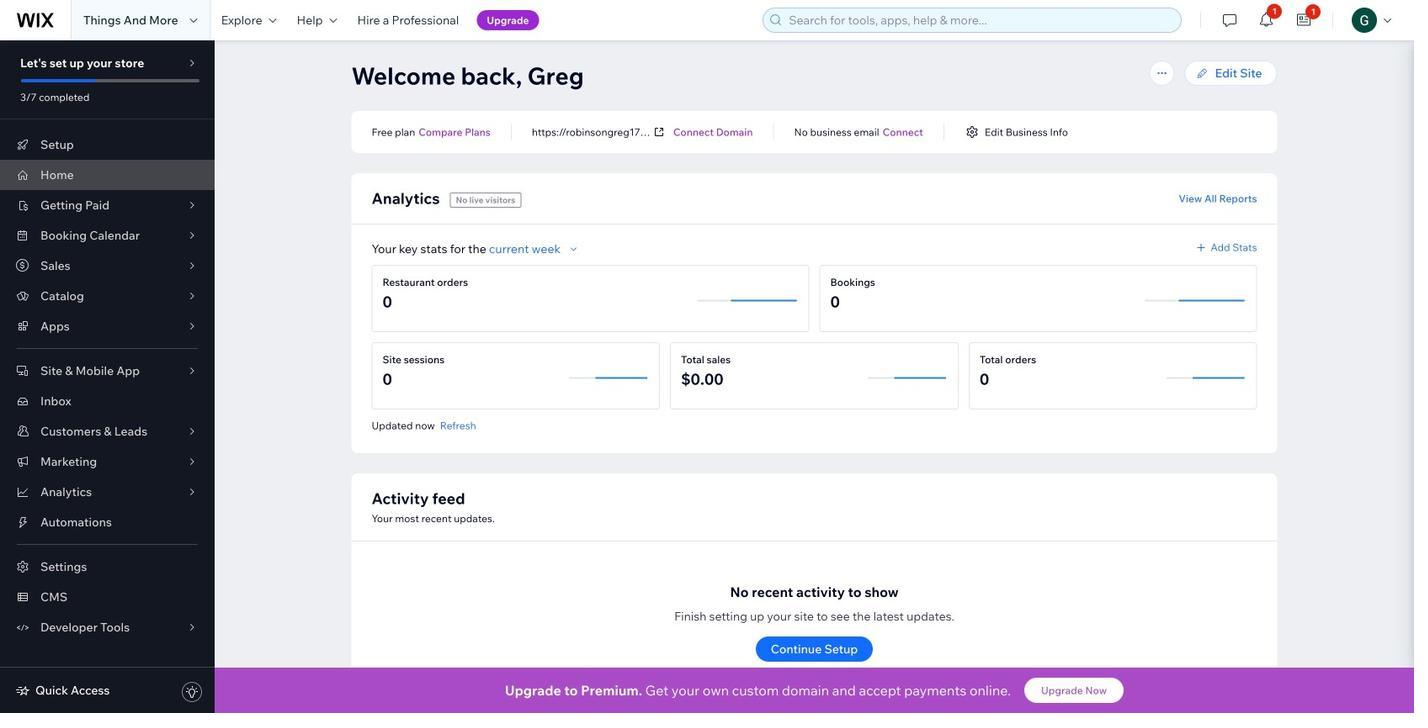 Task type: describe. For each thing, give the bounding box(es) containing it.
Search for tools, apps, help & more... field
[[784, 8, 1176, 32]]

sidebar element
[[0, 40, 215, 714]]



Task type: vqa. For each thing, say whether or not it's contained in the screenshot.
tracks.
no



